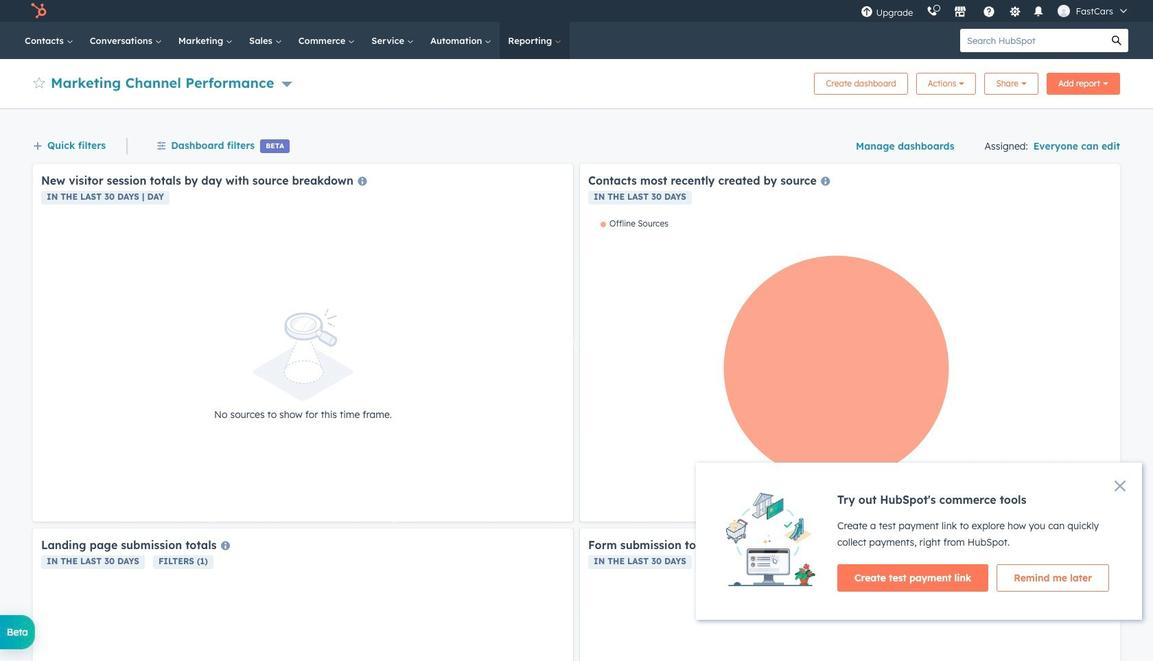 Task type: vqa. For each thing, say whether or not it's contained in the screenshot.
Close image
yes



Task type: describe. For each thing, give the bounding box(es) containing it.
marketplaces image
[[955, 6, 967, 19]]

Search HubSpot search field
[[961, 29, 1106, 52]]

landing page submission totals element
[[33, 529, 573, 661]]

close image
[[1115, 481, 1126, 492]]



Task type: locate. For each thing, give the bounding box(es) containing it.
interactive chart image
[[589, 218, 1113, 514]]

toggle series visibility region
[[601, 218, 669, 229]]

banner
[[33, 69, 1121, 95]]

form submission totals element
[[580, 529, 1121, 661]]

menu
[[855, 0, 1137, 22]]

contacts most recently created by source element
[[580, 164, 1121, 522]]

christina overa image
[[1059, 5, 1071, 17]]

new visitor session totals by day with source breakdown element
[[33, 164, 573, 522]]



